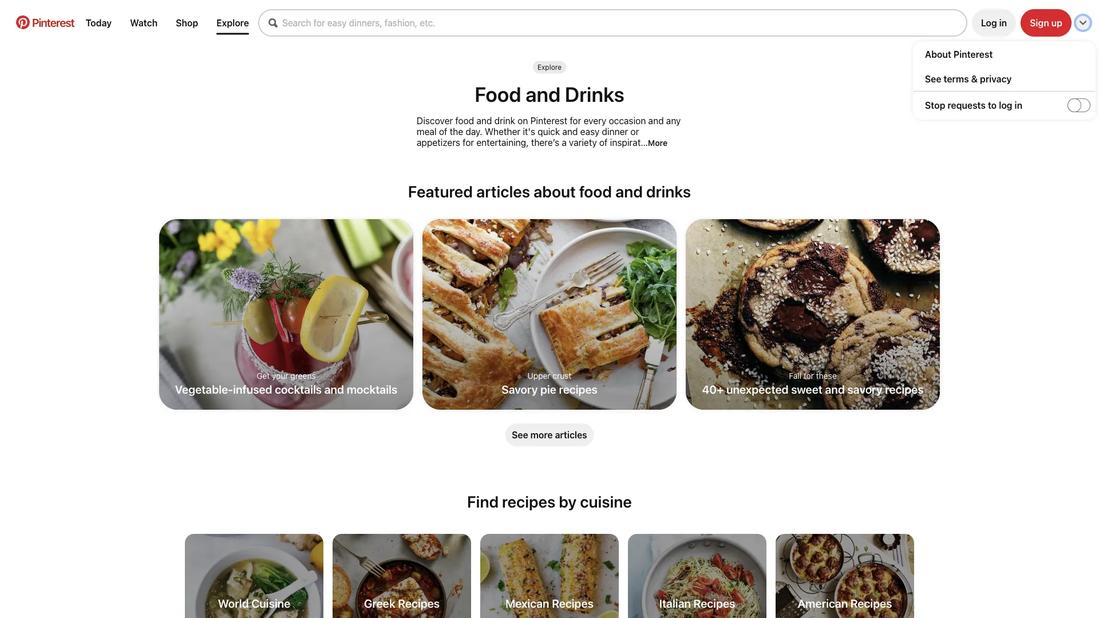 Task type: locate. For each thing, give the bounding box(es) containing it.
log
[[981, 17, 997, 28]]

food inside discover food and drink on pinterest for every occasion and any meal of the day. whether it's quick and easy dinner or appetizers for entertaining, there's a variety of inspirat…
[[455, 115, 474, 126]]

see left terms
[[925, 73, 942, 84]]

pinterest up there's at the top of page
[[531, 115, 568, 126]]

0 horizontal spatial in
[[1000, 17, 1007, 28]]

0 horizontal spatial explore link
[[212, 13, 254, 33]]

1 horizontal spatial of
[[599, 137, 608, 148]]

0 vertical spatial see
[[925, 73, 942, 84]]

recipes for greek recipes
[[398, 597, 440, 610]]

1 horizontal spatial see
[[925, 73, 942, 84]]

of left the the
[[439, 126, 448, 137]]

terms
[[944, 73, 969, 84]]

cuisine
[[580, 492, 632, 511]]

1 vertical spatial in
[[1015, 100, 1023, 111]]

see
[[925, 73, 942, 84], [512, 430, 528, 441]]

2 horizontal spatial for
[[804, 371, 814, 381]]

1 horizontal spatial food
[[579, 182, 612, 201]]

and down these
[[825, 383, 845, 396]]

vegetable-
[[175, 383, 233, 396]]

of right 'variety'
[[599, 137, 608, 148]]

1 horizontal spatial in
[[1015, 100, 1023, 111]]

0 horizontal spatial see
[[512, 430, 528, 441]]

world
[[218, 597, 249, 610]]

and up on
[[526, 82, 561, 106]]

sign up
[[1030, 17, 1063, 28]]

dinner
[[602, 126, 628, 137]]

pinterest inside button
[[32, 15, 74, 29]]

2 vertical spatial pinterest
[[531, 115, 568, 126]]

articles down entertaining,
[[476, 182, 530, 201]]

and left easy in the right of the page
[[563, 126, 578, 137]]

appetizers
[[417, 137, 460, 148]]

log in
[[981, 17, 1007, 28]]

see for see terms & privacy
[[925, 73, 942, 84]]

0 vertical spatial explore
[[217, 17, 249, 28]]

2 vertical spatial for
[[804, 371, 814, 381]]

3 recipes from the left
[[694, 597, 735, 610]]

see terms & privacy
[[925, 73, 1012, 84]]

0 horizontal spatial food
[[455, 115, 474, 126]]

1 horizontal spatial pinterest
[[531, 115, 568, 126]]

or
[[631, 126, 639, 137]]

the
[[450, 126, 463, 137]]

occasion
[[609, 115, 646, 126]]

1 horizontal spatial articles
[[555, 430, 587, 441]]

recipes
[[559, 383, 598, 396], [885, 383, 924, 396], [502, 492, 556, 511]]

american recipes link
[[776, 534, 915, 618]]

explore
[[217, 17, 249, 28], [538, 63, 562, 71]]

infused
[[233, 383, 272, 396]]

and
[[526, 82, 561, 106], [477, 115, 492, 126], [649, 115, 664, 126], [563, 126, 578, 137], [616, 182, 643, 201], [325, 383, 344, 396], [825, 383, 845, 396]]

recipes inside fall for these 40+ unexpected sweet and savory recipes
[[885, 383, 924, 396]]

inspirat…
[[610, 137, 648, 148]]

world cuisine
[[218, 597, 291, 610]]

explore link
[[212, 13, 254, 33], [538, 63, 562, 71]]

see more articles button
[[505, 424, 594, 447]]

1 vertical spatial explore link
[[538, 63, 562, 71]]

about
[[534, 182, 576, 201]]

food
[[475, 82, 521, 106]]

for left every
[[570, 115, 581, 126]]

savory
[[502, 383, 538, 396]]

recipes right "greek"
[[398, 597, 440, 610]]

and left drinks
[[616, 182, 643, 201]]

0 vertical spatial articles
[[476, 182, 530, 201]]

in
[[1000, 17, 1007, 28], [1015, 100, 1023, 111]]

discover
[[417, 115, 453, 126]]

greek recipes link
[[333, 534, 471, 618]]

more
[[648, 138, 668, 147]]

recipes right "american"
[[851, 597, 892, 610]]

1 image rep image from the left
[[185, 534, 324, 618]]

privacy
[[980, 73, 1012, 84]]

see left more
[[512, 430, 528, 441]]

1 vertical spatial food
[[579, 182, 612, 201]]

for right appetizers
[[463, 137, 474, 148]]

image rep image for world
[[185, 534, 324, 618]]

explore link up food and drinks
[[538, 63, 562, 71]]

pinterest up &
[[954, 49, 993, 60]]

mexican
[[506, 597, 550, 610]]

recipes down the crust
[[559, 383, 598, 396]]

recipes right savory on the right of page
[[885, 383, 924, 396]]

search image
[[269, 18, 278, 27]]

2 image rep image from the left
[[333, 534, 471, 618]]

explore up food and drinks
[[538, 63, 562, 71]]

find recipes by cuisine
[[467, 492, 632, 511]]

savory
[[848, 383, 883, 396]]

1 recipes from the left
[[398, 597, 440, 610]]

1 horizontal spatial recipes
[[559, 383, 598, 396]]

get your greens vegetable-infused cocktails and mocktails
[[175, 371, 398, 396]]

0 horizontal spatial recipes
[[502, 492, 556, 511]]

4 image rep image from the left
[[628, 534, 767, 618]]

40+
[[702, 383, 724, 396]]

recipes right mexican
[[552, 597, 594, 610]]

food right about
[[579, 182, 612, 201]]

image rep image
[[185, 534, 324, 618], [333, 534, 471, 618], [480, 534, 619, 618], [628, 534, 767, 618], [776, 534, 915, 618]]

1 vertical spatial see
[[512, 430, 528, 441]]

image rep image for mexican
[[480, 534, 619, 618]]

for right fall
[[804, 371, 814, 381]]

1 vertical spatial for
[[463, 137, 474, 148]]

4 recipes from the left
[[851, 597, 892, 610]]

2 horizontal spatial recipes
[[885, 383, 924, 396]]

0 vertical spatial pinterest
[[32, 15, 74, 29]]

recipes inside "link"
[[851, 597, 892, 610]]

see inside see more articles button
[[512, 430, 528, 441]]

3 image rep image from the left
[[480, 534, 619, 618]]

and inside fall for these 40+ unexpected sweet and savory recipes
[[825, 383, 845, 396]]

a
[[562, 137, 567, 148]]

mexican recipes link
[[480, 534, 619, 618]]

stop requests to log in
[[925, 100, 1023, 111]]

0 vertical spatial food
[[455, 115, 474, 126]]

explore left search icon on the top left of page
[[217, 17, 249, 28]]

1 horizontal spatial explore link
[[538, 63, 562, 71]]

pinterest link
[[9, 15, 81, 29]]

1 vertical spatial articles
[[555, 430, 587, 441]]

see for see more articles
[[512, 430, 528, 441]]

2 horizontal spatial pinterest
[[954, 49, 993, 60]]

recipes right italian on the bottom
[[694, 597, 735, 610]]

shop link
[[171, 13, 203, 33]]

quick
[[538, 126, 560, 137]]

recipes left by
[[502, 492, 556, 511]]

pinterest right the pinterest image
[[32, 15, 74, 29]]

2 recipes from the left
[[552, 597, 594, 610]]

5 image rep image from the left
[[776, 534, 915, 618]]

articles right more
[[555, 430, 587, 441]]

1 horizontal spatial explore
[[538, 63, 562, 71]]

explore link left search icon on the top left of page
[[212, 13, 254, 33]]

0 horizontal spatial pinterest
[[32, 15, 74, 29]]

discover food and drink on pinterest for every occasion and any meal of the day. whether it's quick and easy dinner or appetizers for entertaining, there's a variety of inspirat…
[[417, 115, 681, 148]]

for inside fall for these 40+ unexpected sweet and savory recipes
[[804, 371, 814, 381]]

see more articles
[[512, 430, 587, 441]]

and right cocktails
[[325, 383, 344, 396]]

american recipes
[[798, 597, 892, 610]]

pinterest inside discover food and drink on pinterest for every occasion and any meal of the day. whether it's quick and easy dinner or appetizers for entertaining, there's a variety of inspirat…
[[531, 115, 568, 126]]

greens
[[291, 371, 316, 381]]

image rep image for american
[[776, 534, 915, 618]]

for
[[570, 115, 581, 126], [463, 137, 474, 148], [804, 371, 814, 381]]

more
[[531, 430, 553, 441]]

0 horizontal spatial of
[[439, 126, 448, 137]]

1 vertical spatial pinterest
[[954, 49, 993, 60]]

0 vertical spatial in
[[1000, 17, 1007, 28]]

1 horizontal spatial for
[[570, 115, 581, 126]]

cuisine
[[252, 597, 291, 610]]

up
[[1052, 17, 1063, 28]]

0 horizontal spatial articles
[[476, 182, 530, 201]]

food right discover
[[455, 115, 474, 126]]

recipes for american recipes
[[851, 597, 892, 610]]

on
[[518, 115, 528, 126]]

recipes
[[398, 597, 440, 610], [552, 597, 594, 610], [694, 597, 735, 610], [851, 597, 892, 610]]

recipes inside upper crust savory pie recipes
[[559, 383, 598, 396]]



Task type: describe. For each thing, give the bounding box(es) containing it.
Search text field
[[282, 17, 967, 28]]

unexpected
[[727, 383, 789, 396]]

drink
[[495, 115, 515, 126]]

greek recipes
[[364, 597, 440, 610]]

easy
[[581, 126, 600, 137]]

there's
[[531, 137, 560, 148]]

it's
[[523, 126, 535, 137]]

these
[[816, 371, 837, 381]]

crust
[[553, 371, 572, 381]]

recipes for mexican recipes
[[552, 597, 594, 610]]

any
[[666, 115, 681, 126]]

drinks
[[646, 182, 691, 201]]

about
[[925, 49, 952, 60]]

log
[[999, 100, 1013, 111]]

find
[[467, 492, 499, 511]]

greek
[[364, 597, 396, 610]]

about pinterest link
[[925, 49, 1095, 60]]

sign
[[1030, 17, 1050, 28]]

meal
[[417, 126, 437, 137]]

0 vertical spatial explore link
[[212, 13, 254, 33]]

0 horizontal spatial explore
[[217, 17, 249, 28]]

variety
[[569, 137, 597, 148]]

american
[[798, 597, 848, 610]]

pinterest image
[[16, 15, 30, 29]]

more button
[[648, 138, 668, 147]]

entertaining,
[[477, 137, 529, 148]]

&
[[972, 73, 978, 84]]

about pinterest
[[925, 49, 993, 60]]

upper
[[528, 371, 551, 381]]

today
[[86, 17, 112, 28]]

featured
[[408, 182, 473, 201]]

food and drinks
[[475, 82, 625, 106]]

today link
[[81, 13, 116, 33]]

day.
[[466, 126, 483, 137]]

italian
[[659, 597, 691, 610]]

italian recipes
[[659, 597, 735, 610]]

articles inside see more articles button
[[555, 430, 587, 441]]

sweet
[[791, 383, 823, 396]]

every
[[584, 115, 607, 126]]

shop
[[176, 17, 198, 28]]

watch link
[[125, 13, 162, 33]]

log in button
[[972, 9, 1017, 37]]

italian recipes link
[[628, 534, 767, 618]]

and left any
[[649, 115, 664, 126]]

see terms & privacy link
[[925, 73, 1095, 84]]

fall
[[789, 371, 802, 381]]

featured articles about food and drinks
[[408, 182, 691, 201]]

1 vertical spatial explore
[[538, 63, 562, 71]]

to
[[988, 100, 997, 111]]

0 vertical spatial for
[[570, 115, 581, 126]]

upper crust savory pie recipes
[[502, 371, 598, 396]]

sign up button
[[1021, 9, 1072, 37]]

image rep image for greek
[[333, 534, 471, 618]]

your
[[272, 371, 288, 381]]

by
[[559, 492, 577, 511]]

recipes for italian recipes
[[694, 597, 735, 610]]

cocktails
[[275, 383, 322, 396]]

mocktails
[[347, 383, 398, 396]]

pinterest button
[[9, 15, 81, 30]]

pie
[[541, 383, 557, 396]]

requests
[[948, 100, 986, 111]]

fall for these 40+ unexpected sweet and savory recipes
[[702, 371, 924, 396]]

world cuisine link
[[185, 534, 324, 618]]

get
[[257, 371, 270, 381]]

in inside button
[[1000, 17, 1007, 28]]

watch
[[130, 17, 158, 28]]

0 horizontal spatial for
[[463, 137, 474, 148]]

and inside get your greens vegetable-infused cocktails and mocktails
[[325, 383, 344, 396]]

image rep image for italian
[[628, 534, 767, 618]]

whether
[[485, 126, 521, 137]]

stop
[[925, 100, 946, 111]]

mexican recipes
[[506, 597, 594, 610]]

drinks
[[565, 82, 625, 106]]

and left the drink on the left top
[[477, 115, 492, 126]]



Task type: vqa. For each thing, say whether or not it's contained in the screenshot.
CJ CLE JR /RJ RAY JR/JARON link
no



